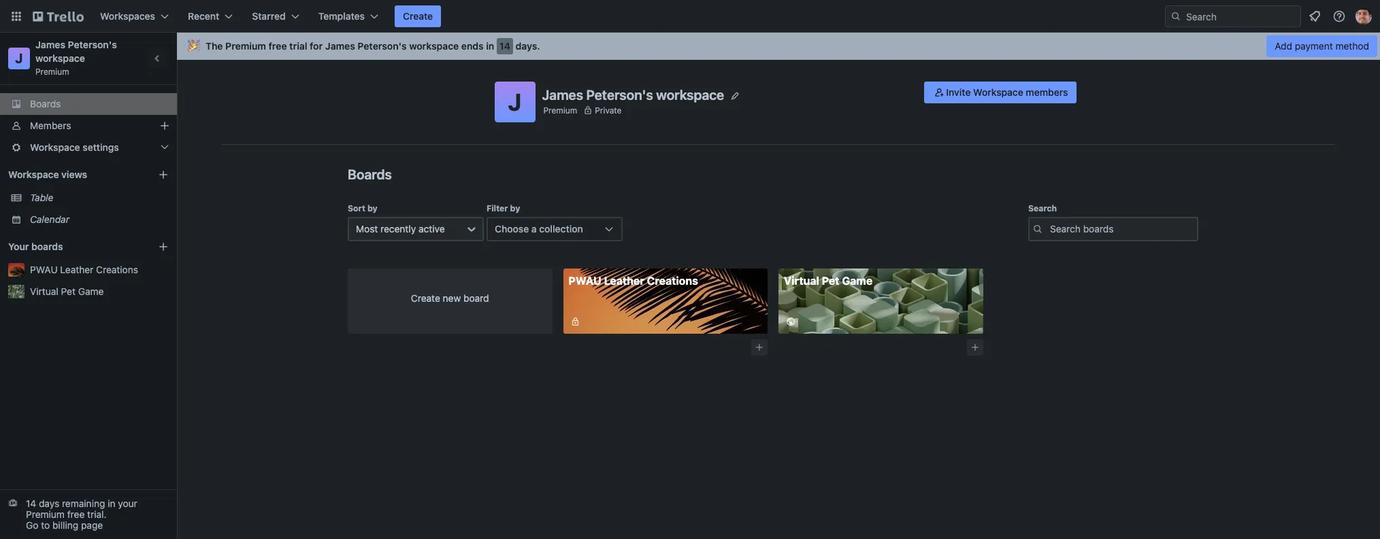 Task type: locate. For each thing, give the bounding box(es) containing it.
add board image
[[158, 242, 169, 253]]

the
[[206, 40, 223, 52]]

0 horizontal spatial leather
[[60, 264, 94, 276]]

j down days.
[[508, 88, 522, 116]]

trial.
[[87, 509, 107, 521]]

14
[[500, 40, 511, 52], [26, 498, 36, 510]]

peterson's inside james peterson's workspace premium
[[68, 39, 117, 50]]

by right sort
[[368, 204, 378, 214]]

0 horizontal spatial james
[[35, 39, 65, 50]]

james right j button
[[542, 87, 583, 102]]

0 horizontal spatial add a new collection image
[[755, 343, 765, 353]]

virtual pet game
[[784, 275, 873, 287], [30, 286, 104, 298]]

j left james peterson's workspace premium
[[15, 50, 23, 66]]

by
[[368, 204, 378, 214], [510, 204, 520, 214]]

by right filter
[[510, 204, 520, 214]]

🎉
[[188, 40, 200, 52]]

j for j button
[[508, 88, 522, 116]]

calendar
[[30, 214, 69, 225]]

0 vertical spatial free
[[269, 40, 287, 52]]

sm image inside invite workspace members button
[[933, 86, 947, 99]]

most recently active
[[356, 223, 445, 235]]

active
[[419, 223, 445, 235]]

0 horizontal spatial game
[[78, 286, 104, 298]]

creations
[[96, 264, 138, 276], [647, 275, 698, 287]]

1 horizontal spatial boards
[[348, 167, 392, 182]]

0 vertical spatial workspace
[[409, 40, 459, 52]]

0 horizontal spatial 14
[[26, 498, 36, 510]]

1 by from the left
[[368, 204, 378, 214]]

add payment method
[[1275, 40, 1370, 52]]

create up 🎉 the premium free trial for james peterson's workspace ends in 14 days.
[[403, 10, 433, 22]]

james down back to home image
[[35, 39, 65, 50]]

workspace views
[[8, 169, 87, 180]]

workspace
[[409, 40, 459, 52], [35, 52, 85, 64], [657, 87, 725, 102]]

14 inside 14 days remaining in your premium free trial. go to billing page
[[26, 498, 36, 510]]

in right ends
[[486, 40, 495, 52]]

0 horizontal spatial j
[[15, 50, 23, 66]]

2 horizontal spatial sm image
[[933, 86, 947, 99]]

search
[[1029, 204, 1057, 214]]

0 horizontal spatial virtual pet game
[[30, 286, 104, 298]]

pwau leather creations link
[[30, 263, 169, 277], [563, 269, 768, 334]]

workspace down members
[[30, 142, 80, 153]]

0 horizontal spatial pwau
[[30, 264, 58, 276]]

0 notifications image
[[1307, 8, 1324, 25]]

1 vertical spatial free
[[67, 509, 85, 521]]

sort by
[[348, 204, 378, 214]]

0 vertical spatial j
[[15, 50, 23, 66]]

workspace for views
[[8, 169, 59, 180]]

create for create new board
[[411, 293, 440, 304]]

sort
[[348, 204, 366, 214]]

sm image for pwau leather creations
[[569, 315, 582, 329]]

james right for at the top left
[[325, 40, 355, 52]]

1 vertical spatial in
[[108, 498, 115, 510]]

1 add a new collection image from the left
[[755, 343, 765, 353]]

create left the new
[[411, 293, 440, 304]]

table
[[30, 192, 53, 204]]

your boards
[[8, 241, 63, 253]]

1 horizontal spatial workspace
[[409, 40, 459, 52]]

j button
[[495, 82, 536, 123]]

in left your
[[108, 498, 115, 510]]

add payment method link
[[1267, 35, 1378, 57]]

james peterson's workspace premium
[[35, 39, 119, 77]]

workspace inside dropdown button
[[30, 142, 80, 153]]

page
[[81, 520, 103, 532]]

pwau down the collection
[[569, 275, 602, 287]]

0 horizontal spatial free
[[67, 509, 85, 521]]

boards up sort by
[[348, 167, 392, 182]]

collection
[[539, 223, 583, 235]]

pwau leather creations
[[30, 264, 138, 276], [569, 275, 698, 287]]

2 vertical spatial workspace
[[8, 169, 59, 180]]

james peterson's workspace
[[542, 87, 725, 102]]

pwau down boards
[[30, 264, 58, 276]]

leather
[[60, 264, 94, 276], [604, 275, 645, 287]]

1 horizontal spatial by
[[510, 204, 520, 214]]

create inside "create" button
[[403, 10, 433, 22]]

2 add a new collection image from the left
[[971, 343, 980, 353]]

0 horizontal spatial peterson's
[[68, 39, 117, 50]]

1 vertical spatial 14
[[26, 498, 36, 510]]

14 left days.
[[500, 40, 511, 52]]

members link
[[0, 115, 177, 137]]

choose
[[495, 223, 529, 235]]

days
[[39, 498, 59, 510]]

2 by from the left
[[510, 204, 520, 214]]

0 horizontal spatial by
[[368, 204, 378, 214]]

1 vertical spatial workspace
[[35, 52, 85, 64]]

templates button
[[310, 5, 387, 27]]

1 horizontal spatial james
[[325, 40, 355, 52]]

starred button
[[244, 5, 308, 27]]

workspace up table
[[8, 169, 59, 180]]

1 horizontal spatial in
[[486, 40, 495, 52]]

1 horizontal spatial pwau
[[569, 275, 602, 287]]

1 horizontal spatial sm image
[[784, 315, 798, 329]]

1 horizontal spatial 14
[[500, 40, 511, 52]]

0 vertical spatial in
[[486, 40, 495, 52]]

game
[[842, 275, 873, 287], [78, 286, 104, 298]]

j
[[15, 50, 23, 66], [508, 88, 522, 116]]

free
[[269, 40, 287, 52], [67, 509, 85, 521]]

sm image
[[933, 86, 947, 99], [569, 315, 582, 329], [784, 315, 798, 329]]

create a view image
[[158, 170, 169, 180]]

peterson's
[[68, 39, 117, 50], [358, 40, 407, 52], [587, 87, 653, 102]]

invite workspace members button
[[925, 82, 1077, 103]]

virtual
[[784, 275, 820, 287], [30, 286, 58, 298]]

peterson's down back to home image
[[68, 39, 117, 50]]

1 vertical spatial create
[[411, 293, 440, 304]]

create
[[403, 10, 433, 22], [411, 293, 440, 304]]

virtual pet game link
[[779, 269, 984, 334], [30, 285, 169, 299]]

workspace settings
[[30, 142, 119, 153]]

workspace right the invite
[[974, 86, 1024, 98]]

0 horizontal spatial virtual pet game link
[[30, 285, 169, 299]]

sm image inside pwau leather creations link
[[569, 315, 582, 329]]

to
[[41, 520, 50, 532]]

1 horizontal spatial j
[[508, 88, 522, 116]]

0 vertical spatial workspace
[[974, 86, 1024, 98]]

boards
[[30, 98, 61, 110], [348, 167, 392, 182]]

peterson's up private
[[587, 87, 653, 102]]

members
[[1026, 86, 1069, 98]]

1 vertical spatial j
[[508, 88, 522, 116]]

1 horizontal spatial peterson's
[[358, 40, 407, 52]]

workspace for james peterson's workspace
[[657, 87, 725, 102]]

banner
[[177, 33, 1381, 60]]

premium inside james peterson's workspace premium
[[35, 67, 69, 77]]

peterson's for james peterson's workspace premium
[[68, 39, 117, 50]]

workspace inside james peterson's workspace premium
[[35, 52, 85, 64]]

a
[[532, 223, 537, 235]]

create new board
[[411, 293, 489, 304]]

pet
[[822, 275, 840, 287], [61, 286, 76, 298]]

ends
[[462, 40, 484, 52]]

pwau
[[30, 264, 58, 276], [569, 275, 602, 287]]

boards
[[31, 241, 63, 253]]

workspace
[[974, 86, 1024, 98], [30, 142, 80, 153], [8, 169, 59, 180]]

1 horizontal spatial pwau leather creations link
[[563, 269, 768, 334]]

2 horizontal spatial james
[[542, 87, 583, 102]]

recently
[[381, 223, 416, 235]]

2 horizontal spatial workspace
[[657, 87, 725, 102]]

search image
[[1171, 11, 1182, 22]]

calendar link
[[30, 213, 169, 227]]

workspace for james peterson's workspace premium
[[35, 52, 85, 64]]

j inside "link"
[[15, 50, 23, 66]]

1 vertical spatial workspace
[[30, 142, 80, 153]]

james for james peterson's workspace premium
[[35, 39, 65, 50]]

settings
[[83, 142, 119, 153]]

james
[[35, 39, 65, 50], [325, 40, 355, 52], [542, 87, 583, 102]]

0 horizontal spatial pwau leather creations
[[30, 264, 138, 276]]

1 horizontal spatial add a new collection image
[[971, 343, 980, 353]]

🎉 the premium free trial for james peterson's workspace ends in 14 days.
[[188, 40, 540, 52]]

add a new collection image
[[755, 343, 765, 353], [971, 343, 980, 353]]

2 vertical spatial workspace
[[657, 87, 725, 102]]

0 horizontal spatial workspace
[[35, 52, 85, 64]]

0 horizontal spatial in
[[108, 498, 115, 510]]

james inside james peterson's workspace premium
[[35, 39, 65, 50]]

peterson's down the templates dropdown button
[[358, 40, 407, 52]]

j inside button
[[508, 88, 522, 116]]

2 horizontal spatial peterson's
[[587, 87, 653, 102]]

boards up members
[[30, 98, 61, 110]]

add a new collection image for creations
[[755, 343, 765, 353]]

14 left the "days"
[[26, 498, 36, 510]]

1 horizontal spatial free
[[269, 40, 287, 52]]

0 vertical spatial create
[[403, 10, 433, 22]]

create button
[[395, 5, 441, 27]]

by for filter by
[[510, 204, 520, 214]]

your boards with 2 items element
[[8, 239, 138, 255]]

choose a collection
[[495, 223, 583, 235]]

views
[[61, 169, 87, 180]]

1 vertical spatial boards
[[348, 167, 392, 182]]

0 horizontal spatial sm image
[[569, 315, 582, 329]]

in
[[486, 40, 495, 52], [108, 498, 115, 510]]

1 horizontal spatial pwau leather creations
[[569, 275, 698, 287]]

premium
[[225, 40, 266, 52], [35, 67, 69, 77], [544, 105, 578, 115], [26, 509, 65, 521]]

invite workspace members
[[947, 86, 1069, 98]]

0 horizontal spatial boards
[[30, 98, 61, 110]]



Task type: vqa. For each thing, say whether or not it's contained in the screenshot.
Create button
yes



Task type: describe. For each thing, give the bounding box(es) containing it.
primary element
[[0, 0, 1381, 33]]

remaining
[[62, 498, 105, 510]]

0 horizontal spatial creations
[[96, 264, 138, 276]]

table link
[[30, 191, 169, 205]]

1 horizontal spatial virtual pet game
[[784, 275, 873, 287]]

1 horizontal spatial game
[[842, 275, 873, 287]]

0 horizontal spatial pwau leather creations link
[[30, 263, 169, 277]]

workspace inside button
[[974, 86, 1024, 98]]

by for sort by
[[368, 204, 378, 214]]

filter by
[[487, 204, 520, 214]]

Search field
[[1182, 6, 1301, 27]]

days.
[[516, 40, 540, 52]]

workspaces button
[[92, 5, 177, 27]]

new
[[443, 293, 461, 304]]

workspace settings button
[[0, 137, 177, 159]]

starred
[[252, 10, 286, 22]]

0 horizontal spatial pet
[[61, 286, 76, 298]]

add
[[1275, 40, 1293, 52]]

invite
[[947, 86, 971, 98]]

trial
[[289, 40, 307, 52]]

banner containing 🎉
[[177, 33, 1381, 60]]

1 horizontal spatial virtual pet game link
[[779, 269, 984, 334]]

method
[[1336, 40, 1370, 52]]

filter
[[487, 204, 508, 214]]

go
[[26, 520, 38, 532]]

james for james peterson's workspace
[[542, 87, 583, 102]]

1 horizontal spatial pet
[[822, 275, 840, 287]]

james peterson (jamespeterson93) image
[[1356, 8, 1373, 25]]

recent button
[[180, 5, 241, 27]]

james inside banner
[[325, 40, 355, 52]]

james peterson's workspace link
[[35, 39, 119, 64]]

14 days remaining in your premium free trial. go to billing page
[[26, 498, 137, 532]]

sm image for virtual pet game
[[784, 315, 798, 329]]

free inside 14 days remaining in your premium free trial. go to billing page
[[67, 509, 85, 521]]

in inside 14 days remaining in your premium free trial. go to billing page
[[108, 498, 115, 510]]

confetti image
[[188, 40, 200, 52]]

your
[[8, 241, 29, 253]]

board
[[464, 293, 489, 304]]

j for j "link"
[[15, 50, 23, 66]]

open information menu image
[[1333, 10, 1347, 23]]

add a new collection image for game
[[971, 343, 980, 353]]

j link
[[8, 48, 30, 69]]

members
[[30, 120, 71, 131]]

billing
[[52, 520, 78, 532]]

workspace for settings
[[30, 142, 80, 153]]

for
[[310, 40, 323, 52]]

Search text field
[[1029, 217, 1199, 242]]

your
[[118, 498, 137, 510]]

payment
[[1296, 40, 1334, 52]]

0 horizontal spatial virtual
[[30, 286, 58, 298]]

go to billing page link
[[26, 520, 103, 532]]

peterson's for james peterson's workspace
[[587, 87, 653, 102]]

premium inside 14 days remaining in your premium free trial. go to billing page
[[26, 509, 65, 521]]

recent
[[188, 10, 219, 22]]

0 vertical spatial boards
[[30, 98, 61, 110]]

private
[[595, 105, 622, 115]]

0 vertical spatial 14
[[500, 40, 511, 52]]

choose a collection button
[[487, 217, 623, 242]]

boards link
[[0, 93, 177, 115]]

most
[[356, 223, 378, 235]]

back to home image
[[33, 5, 84, 27]]

workspaces
[[100, 10, 155, 22]]

templates
[[318, 10, 365, 22]]

1 horizontal spatial creations
[[647, 275, 698, 287]]

workspace navigation collapse icon image
[[148, 49, 167, 68]]

1 horizontal spatial leather
[[604, 275, 645, 287]]

create for create
[[403, 10, 433, 22]]

1 horizontal spatial virtual
[[784, 275, 820, 287]]



